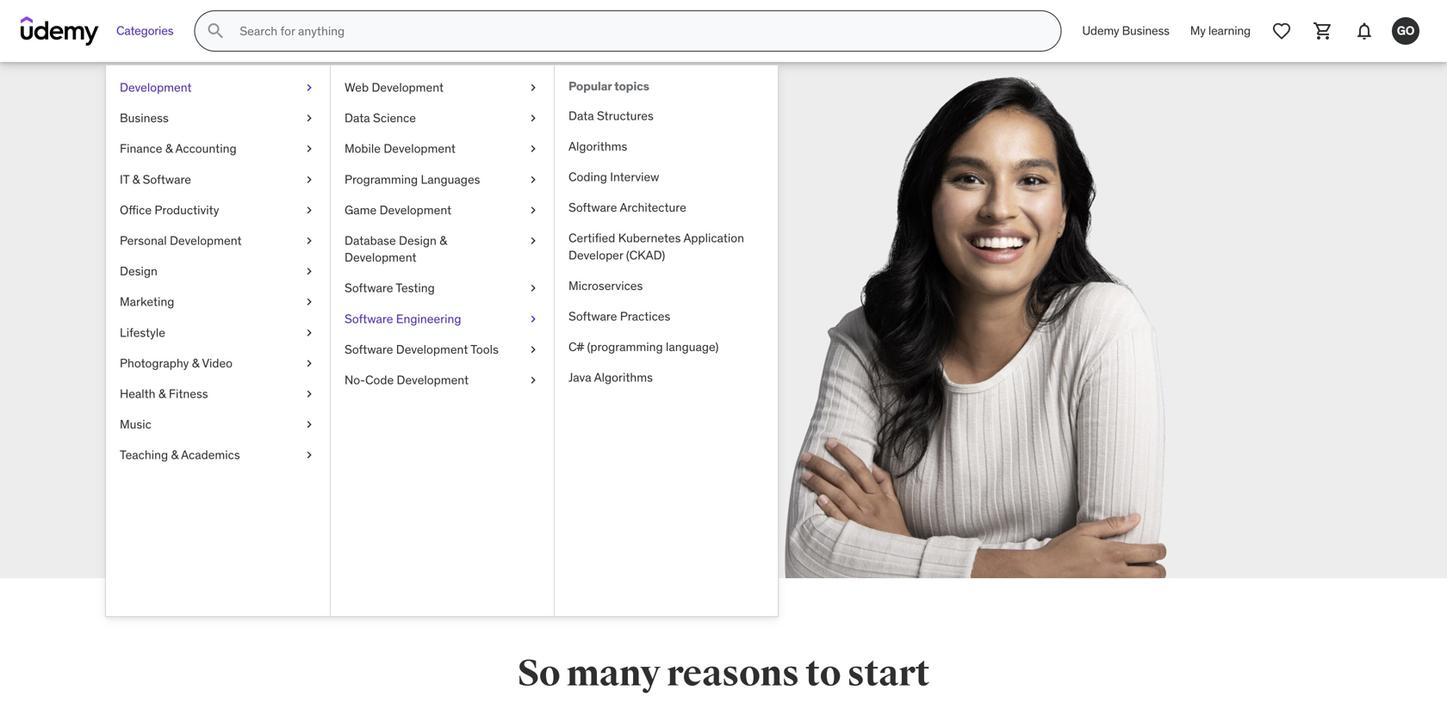 Task type: describe. For each thing, give the bounding box(es) containing it.
lives
[[202, 345, 234, 365]]

coding interview link
[[555, 162, 778, 193]]

udemy business link
[[1072, 10, 1180, 52]]

software architecture link
[[555, 193, 778, 223]]

lifestyle link
[[106, 318, 330, 348]]

accounting
[[175, 141, 237, 157]]

xsmall image for lifestyle
[[302, 325, 316, 341]]

certified kubernetes application developer (ckad) link
[[555, 223, 778, 271]]

xsmall image for programming languages
[[526, 171, 540, 188]]

xsmall image for business
[[302, 110, 316, 127]]

teaching & academics link
[[106, 440, 330, 471]]

categories
[[116, 23, 173, 39]]

udemy image
[[21, 16, 99, 46]]

development inside "database design & development"
[[345, 250, 417, 265]]

design inside "database design & development"
[[399, 233, 437, 249]]

1 vertical spatial algorithms
[[594, 370, 653, 386]]

microservices link
[[555, 271, 778, 301]]

health & fitness
[[120, 386, 208, 402]]

teaching & academics
[[120, 448, 240, 463]]

interview
[[610, 169, 659, 185]]

office
[[120, 202, 152, 218]]

change
[[394, 322, 448, 343]]

no-
[[345, 373, 365, 388]]

become
[[202, 322, 262, 343]]

go link
[[1385, 10, 1427, 52]]

office productivity link
[[106, 195, 330, 226]]

video
[[202, 356, 233, 371]]

photography & video
[[120, 356, 233, 371]]

personal
[[120, 233, 167, 249]]

& inside "database design & development"
[[440, 233, 447, 249]]

my learning
[[1190, 23, 1251, 39]]

health & fitness link
[[106, 379, 330, 410]]

udemy business
[[1082, 23, 1170, 39]]

learning
[[1209, 23, 1251, 39]]

notifications image
[[1354, 21, 1375, 41]]

developer
[[569, 247, 623, 263]]

certified
[[569, 231, 615, 246]]

xsmall image for finance & accounting
[[302, 141, 316, 157]]

xsmall image for health & fitness
[[302, 386, 316, 403]]

no-code development
[[345, 373, 469, 388]]

data science
[[345, 110, 416, 126]]

fitness
[[169, 386, 208, 402]]

xsmall image for game development
[[526, 202, 540, 219]]

your
[[327, 345, 358, 365]]

xsmall image for office productivity
[[302, 202, 316, 219]]

certified kubernetes application developer (ckad)
[[569, 231, 744, 263]]

xsmall image for personal development
[[302, 233, 316, 249]]

my learning link
[[1180, 10, 1261, 52]]

data for data science
[[345, 110, 370, 126]]

instructor
[[288, 322, 359, 343]]

it & software link
[[106, 164, 330, 195]]

marketing
[[120, 294, 174, 310]]

software development tools
[[345, 342, 499, 357]]

(programming
[[587, 339, 663, 355]]

& for accounting
[[165, 141, 173, 157]]

come
[[202, 216, 320, 269]]

Search for anything text field
[[236, 16, 1040, 46]]

music link
[[106, 410, 330, 440]]

and
[[363, 322, 390, 343]]

software engineering link
[[331, 304, 554, 335]]

finance
[[120, 141, 162, 157]]

engineering
[[396, 311, 461, 327]]

personal development
[[120, 233, 242, 249]]

xsmall image for no-code development
[[526, 372, 540, 389]]

software up office productivity
[[143, 172, 191, 187]]

submit search image
[[205, 21, 226, 41]]

c# (programming language)
[[569, 339, 719, 355]]

reasons
[[667, 652, 799, 697]]

personal development link
[[106, 226, 330, 256]]

music
[[120, 417, 151, 432]]

xsmall image for design
[[302, 263, 316, 280]]

software architecture
[[569, 200, 686, 215]]

development inside no-code development link
[[397, 373, 469, 388]]

software practices
[[569, 309, 670, 324]]

coding interview
[[569, 169, 659, 185]]

web
[[345, 80, 369, 95]]

web development
[[345, 80, 444, 95]]

microservices
[[569, 278, 643, 294]]

own
[[362, 345, 392, 365]]

web development link
[[331, 72, 554, 103]]

design link
[[106, 256, 330, 287]]

1 horizontal spatial business
[[1122, 23, 1170, 39]]

java algorithms
[[569, 370, 653, 386]]

xsmall image for music
[[302, 417, 316, 433]]

(ckad)
[[626, 247, 665, 263]]

including
[[256, 345, 323, 365]]

kubernetes
[[618, 231, 681, 246]]

my
[[1190, 23, 1206, 39]]

application
[[684, 231, 744, 246]]

xsmall image for database design & development
[[526, 233, 540, 249]]

photography
[[120, 356, 189, 371]]

data structures
[[569, 108, 654, 123]]

xsmall image for software engineering
[[526, 311, 540, 328]]

finance & accounting
[[120, 141, 237, 157]]

business link
[[106, 103, 330, 134]]

development inside software development tools link
[[396, 342, 468, 357]]



Task type: locate. For each thing, give the bounding box(es) containing it.
software up certified
[[569, 200, 617, 215]]

development down database
[[345, 250, 417, 265]]

finance & accounting link
[[106, 134, 330, 164]]

xsmall image inside the design link
[[302, 263, 316, 280]]

programming languages
[[345, 172, 480, 187]]

xsmall image for teaching & academics
[[302, 447, 316, 464]]

software up and
[[345, 281, 393, 296]]

& right finance
[[165, 141, 173, 157]]

software up code in the left of the page
[[345, 342, 393, 357]]

coding
[[569, 169, 607, 185]]

it
[[120, 172, 129, 187]]

mobile development link
[[331, 134, 554, 164]]

topics
[[614, 78, 649, 94]]

1 horizontal spatial data
[[569, 108, 594, 123]]

software for software architecture
[[569, 200, 617, 215]]

development link
[[106, 72, 330, 103]]

0 horizontal spatial data
[[345, 110, 370, 126]]

it & software
[[120, 172, 191, 187]]

data structures link
[[555, 101, 778, 131]]

so many reasons to start
[[518, 652, 930, 697]]

productivity
[[155, 202, 219, 218]]

get started
[[303, 392, 376, 410]]

development inside development link
[[120, 80, 192, 95]]

development up science
[[372, 80, 444, 95]]

xsmall image inside "mobile development" link
[[526, 141, 540, 157]]

software for software testing
[[345, 281, 393, 296]]

design down personal
[[120, 264, 158, 279]]

data down web
[[345, 110, 370, 126]]

xsmall image inside marketing link
[[302, 294, 316, 311]]

come teach with us become an instructor and change lives — including your own
[[202, 216, 448, 365]]

get started link
[[202, 381, 477, 422]]

xsmall image inside no-code development link
[[526, 372, 540, 389]]

data down 'popular'
[[569, 108, 594, 123]]

xsmall image for marketing
[[302, 294, 316, 311]]

wishlist image
[[1272, 21, 1292, 41]]

xsmall image inside database design & development "link"
[[526, 233, 540, 249]]

architecture
[[620, 200, 686, 215]]

development inside personal development link
[[170, 233, 242, 249]]

& for fitness
[[158, 386, 166, 402]]

to
[[806, 652, 841, 697]]

xsmall image inside business link
[[302, 110, 316, 127]]

0 horizontal spatial business
[[120, 110, 169, 126]]

development inside web development link
[[372, 80, 444, 95]]

data for data structures
[[569, 108, 594, 123]]

development down software development tools link
[[397, 373, 469, 388]]

business right udemy
[[1122, 23, 1170, 39]]

development down programming languages
[[380, 202, 452, 218]]

development down the categories 'dropdown button'
[[120, 80, 192, 95]]

game
[[345, 202, 377, 218]]

xsmall image inside software testing link
[[526, 280, 540, 297]]

software engineering
[[345, 311, 461, 327]]

database
[[345, 233, 396, 249]]

go
[[1397, 23, 1415, 38]]

xsmall image for photography & video
[[302, 355, 316, 372]]

design
[[399, 233, 437, 249], [120, 264, 158, 279]]

& right health
[[158, 386, 166, 402]]

xsmall image for software testing
[[526, 280, 540, 297]]

popular topics
[[569, 78, 649, 94]]

science
[[373, 110, 416, 126]]

xsmall image for it & software
[[302, 171, 316, 188]]

mobile development
[[345, 141, 456, 157]]

xsmall image inside "photography & video" link
[[302, 355, 316, 372]]

database design & development link
[[331, 226, 554, 273]]

language)
[[666, 339, 719, 355]]

structures
[[597, 108, 654, 123]]

algorithms
[[569, 139, 627, 154], [594, 370, 653, 386]]

office productivity
[[120, 202, 219, 218]]

xsmall image inside software development tools link
[[526, 341, 540, 358]]

shopping cart with 0 items image
[[1313, 21, 1334, 41]]

xsmall image
[[526, 110, 540, 127], [302, 141, 316, 157], [526, 141, 540, 157], [526, 171, 540, 188], [302, 202, 316, 219], [526, 233, 540, 249], [302, 263, 316, 280], [302, 325, 316, 341], [302, 355, 316, 372], [526, 372, 540, 389], [302, 386, 316, 403], [302, 447, 316, 464]]

xsmall image for data science
[[526, 110, 540, 127]]

1 horizontal spatial design
[[399, 233, 437, 249]]

xsmall image inside health & fitness link
[[302, 386, 316, 403]]

algorithms down (programming
[[594, 370, 653, 386]]

software development tools link
[[331, 335, 554, 365]]

xsmall image inside finance & accounting link
[[302, 141, 316, 157]]

lifestyle
[[120, 325, 165, 341]]

& right the teaching on the bottom left of page
[[171, 448, 178, 463]]

xsmall image
[[302, 79, 316, 96], [526, 79, 540, 96], [302, 110, 316, 127], [302, 171, 316, 188], [526, 202, 540, 219], [302, 233, 316, 249], [526, 280, 540, 297], [302, 294, 316, 311], [526, 311, 540, 328], [526, 341, 540, 358], [302, 417, 316, 433]]

udemy
[[1082, 23, 1119, 39]]

tools
[[471, 342, 499, 357]]

development down office productivity link
[[170, 233, 242, 249]]

0 vertical spatial design
[[399, 233, 437, 249]]

photography & video link
[[106, 348, 330, 379]]

& right it
[[132, 172, 140, 187]]

data inside software engineering element
[[569, 108, 594, 123]]

0 vertical spatial algorithms
[[569, 139, 627, 154]]

xsmall image inside data science 'link'
[[526, 110, 540, 127]]

& down game development link
[[440, 233, 447, 249]]

xsmall image inside web development link
[[526, 79, 540, 96]]

& left video
[[192, 356, 199, 371]]

c#
[[569, 339, 584, 355]]

software for software practices
[[569, 309, 617, 324]]

xsmall image inside 'lifestyle' link
[[302, 325, 316, 341]]

software engineering element
[[554, 65, 778, 617]]

teaching
[[120, 448, 168, 463]]

programming languages link
[[331, 164, 554, 195]]

software
[[143, 172, 191, 187], [569, 200, 617, 215], [345, 281, 393, 296], [569, 309, 617, 324], [345, 311, 393, 327], [345, 342, 393, 357]]

c# (programming language) link
[[555, 332, 778, 363]]

testing
[[396, 281, 435, 296]]

xsmall image inside music link
[[302, 417, 316, 433]]

get
[[303, 392, 326, 410]]

categories button
[[106, 10, 184, 52]]

code
[[365, 373, 394, 388]]

programming
[[345, 172, 418, 187]]

xsmall image for web development
[[526, 79, 540, 96]]

1 vertical spatial design
[[120, 264, 158, 279]]

development up programming languages
[[384, 141, 456, 157]]

algorithms up coding
[[569, 139, 627, 154]]

0 vertical spatial business
[[1122, 23, 1170, 39]]

xsmall image inside it & software link
[[302, 171, 316, 188]]

with
[[202, 263, 293, 317]]

0 horizontal spatial design
[[120, 264, 158, 279]]

many
[[567, 652, 660, 697]]

xsmall image inside "software engineering" link
[[526, 311, 540, 328]]

xsmall image for development
[[302, 79, 316, 96]]

development down engineering
[[396, 342, 468, 357]]

software for software development tools
[[345, 342, 393, 357]]

xsmall image inside office productivity link
[[302, 202, 316, 219]]

academics
[[181, 448, 240, 463]]

start
[[847, 652, 930, 697]]

—
[[238, 345, 252, 365]]

1 vertical spatial business
[[120, 110, 169, 126]]

data inside 'link'
[[345, 110, 370, 126]]

software testing
[[345, 281, 435, 296]]

& for academics
[[171, 448, 178, 463]]

& for video
[[192, 356, 199, 371]]

development inside game development link
[[380, 202, 452, 218]]

xsmall image inside personal development link
[[302, 233, 316, 249]]

xsmall image inside game development link
[[526, 202, 540, 219]]

development
[[120, 80, 192, 95], [372, 80, 444, 95], [384, 141, 456, 157], [380, 202, 452, 218], [170, 233, 242, 249], [345, 250, 417, 265], [396, 342, 468, 357], [397, 373, 469, 388]]

game development link
[[331, 195, 554, 226]]

xsmall image inside programming languages link
[[526, 171, 540, 188]]

marketing link
[[106, 287, 330, 318]]

popular
[[569, 78, 612, 94]]

java
[[569, 370, 591, 386]]

software down software testing
[[345, 311, 393, 327]]

xsmall image inside development link
[[302, 79, 316, 96]]

started
[[329, 392, 376, 410]]

& for software
[[132, 172, 140, 187]]

data science link
[[331, 103, 554, 134]]

xsmall image for software development tools
[[526, 341, 540, 358]]

development inside "mobile development" link
[[384, 141, 456, 157]]

software down microservices
[[569, 309, 617, 324]]

business up finance
[[120, 110, 169, 126]]

game development
[[345, 202, 452, 218]]

health
[[120, 386, 156, 402]]

software for software engineering
[[345, 311, 393, 327]]

xsmall image inside teaching & academics link
[[302, 447, 316, 464]]

xsmall image for mobile development
[[526, 141, 540, 157]]

design down game development
[[399, 233, 437, 249]]

database design & development
[[345, 233, 447, 265]]



Task type: vqa. For each thing, say whether or not it's contained in the screenshot.
$69.99 at the top right of page
no



